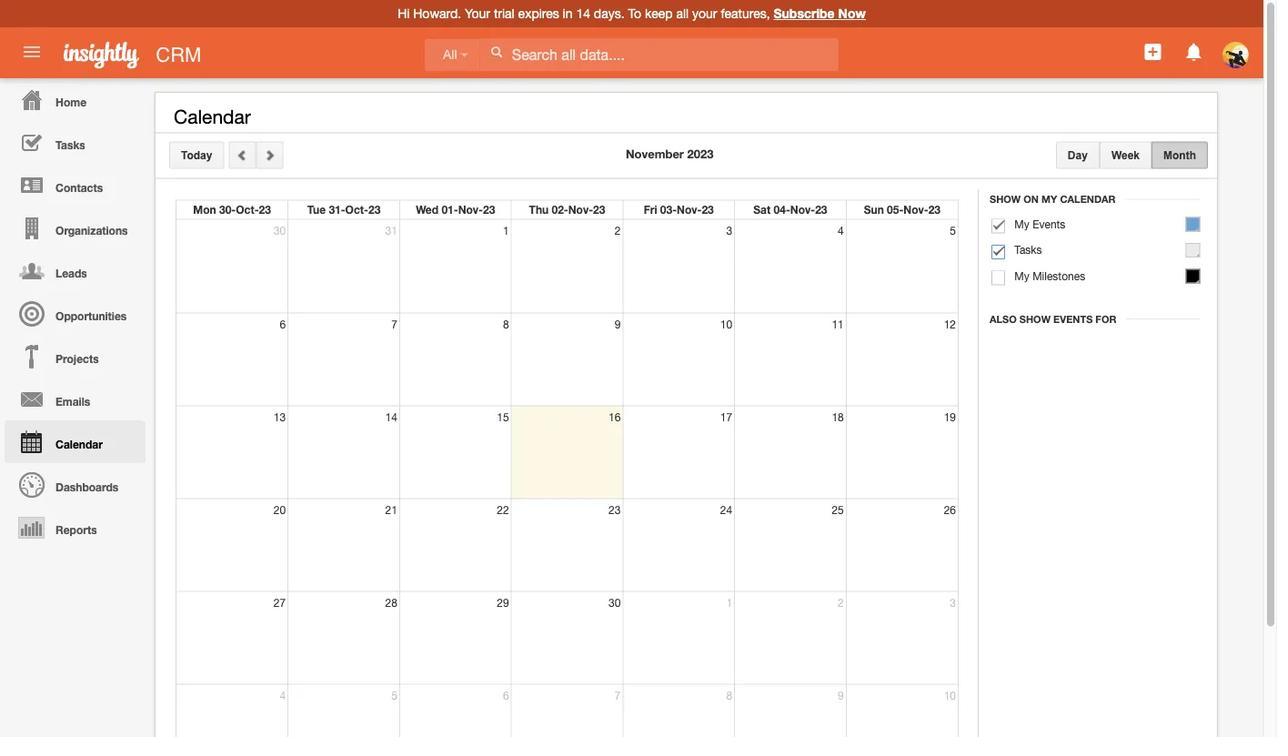 Task type: vqa. For each thing, say whether or not it's contained in the screenshot.
Of
no



Task type: locate. For each thing, give the bounding box(es) containing it.
my
[[1042, 193, 1058, 205], [1015, 217, 1030, 230], [1015, 269, 1030, 282]]

1 vertical spatial 9
[[838, 689, 844, 702]]

2
[[615, 224, 621, 237], [838, 596, 844, 609]]

1 vertical spatial 3
[[950, 596, 956, 609]]

trial
[[494, 6, 515, 21]]

nov- right "sat"
[[791, 203, 815, 216]]

1 horizontal spatial 7
[[615, 689, 621, 702]]

0 horizontal spatial 4
[[280, 689, 286, 702]]

0 vertical spatial 14
[[576, 6, 591, 21]]

4
[[838, 224, 844, 237], [280, 689, 286, 702]]

nov- right wed
[[458, 203, 483, 216]]

5 nov- from the left
[[904, 203, 929, 216]]

calendar inside "link"
[[56, 438, 103, 450]]

0 horizontal spatial calendar
[[56, 438, 103, 450]]

0 horizontal spatial 1
[[503, 224, 509, 237]]

show left on
[[990, 193, 1021, 205]]

nov- for 04-
[[791, 203, 815, 216]]

contacts link
[[5, 164, 146, 207]]

expires
[[518, 6, 559, 21]]

events left for
[[1054, 313, 1093, 325]]

24
[[720, 504, 733, 516]]

tasks
[[56, 138, 85, 151], [1015, 243, 1042, 256]]

1 nov- from the left
[[458, 203, 483, 216]]

tasks down my events
[[1015, 243, 1042, 256]]

0 vertical spatial calendar
[[174, 106, 251, 128]]

keep
[[645, 6, 673, 21]]

1 vertical spatial 1
[[727, 596, 733, 609]]

home
[[56, 96, 86, 108]]

oct- right tue
[[345, 203, 369, 216]]

emails link
[[5, 378, 146, 420]]

notifications image
[[1184, 41, 1205, 63]]

hi
[[398, 6, 410, 21]]

30
[[274, 224, 286, 237], [609, 596, 621, 609]]

sat 04-nov-23
[[754, 203, 828, 216]]

nov- right thu at the left top
[[568, 203, 593, 216]]

2023
[[688, 147, 714, 161]]

reports link
[[5, 506, 146, 549]]

events down show on my calendar
[[1033, 217, 1066, 230]]

0 horizontal spatial 30
[[274, 224, 286, 237]]

1 horizontal spatial 4
[[838, 224, 844, 237]]

2 vertical spatial calendar
[[56, 438, 103, 450]]

1 horizontal spatial calendar
[[174, 106, 251, 128]]

my events
[[1015, 217, 1066, 230]]

1 vertical spatial tasks
[[1015, 243, 1042, 256]]

25
[[832, 504, 844, 516]]

oct-
[[236, 203, 259, 216], [345, 203, 369, 216]]

0 vertical spatial show
[[990, 193, 1021, 205]]

to
[[628, 6, 642, 21]]

0 horizontal spatial 3
[[727, 224, 733, 237]]

0 horizontal spatial tasks
[[56, 138, 85, 151]]

my for my events
[[1015, 217, 1030, 230]]

2 horizontal spatial calendar
[[1061, 193, 1116, 205]]

howard.
[[413, 6, 461, 21]]

29
[[497, 596, 509, 609]]

6
[[280, 318, 286, 331], [503, 689, 509, 702]]

My Milestones checkbox
[[992, 271, 1006, 285]]

organizations
[[56, 224, 128, 237]]

0 vertical spatial 2
[[615, 224, 621, 237]]

week
[[1112, 149, 1140, 161]]

1 vertical spatial 8
[[727, 689, 733, 702]]

my right my milestones option
[[1015, 269, 1030, 282]]

14
[[576, 6, 591, 21], [385, 411, 398, 424]]

nov-
[[458, 203, 483, 216], [568, 203, 593, 216], [677, 203, 702, 216], [791, 203, 815, 216], [904, 203, 929, 216]]

calendar up dashboards link
[[56, 438, 103, 450]]

16
[[609, 411, 621, 424]]

calendar down day button
[[1061, 193, 1116, 205]]

0 vertical spatial 7
[[392, 318, 398, 331]]

leads link
[[5, 249, 146, 292]]

1 horizontal spatial 3
[[950, 596, 956, 609]]

0 horizontal spatial 8
[[503, 318, 509, 331]]

0 vertical spatial 5
[[950, 224, 956, 237]]

1 horizontal spatial 2
[[838, 596, 844, 609]]

show on my calendar
[[990, 193, 1116, 205]]

0 vertical spatial tasks
[[56, 138, 85, 151]]

1 horizontal spatial oct-
[[345, 203, 369, 216]]

1 vertical spatial my
[[1015, 217, 1030, 230]]

1 vertical spatial calendar
[[1061, 193, 1116, 205]]

1 horizontal spatial 8
[[727, 689, 733, 702]]

mon 30-oct-23
[[193, 203, 271, 216]]

3 nov- from the left
[[677, 203, 702, 216]]

13
[[274, 411, 286, 424]]

0 horizontal spatial 14
[[385, 411, 398, 424]]

calendar up the "today"
[[174, 106, 251, 128]]

wed 01-nov-23
[[416, 203, 495, 216]]

oct- for 31-
[[345, 203, 369, 216]]

0 horizontal spatial 2
[[615, 224, 621, 237]]

0 horizontal spatial 6
[[280, 318, 286, 331]]

projects link
[[5, 335, 146, 378]]

23 for wed 01-nov-23
[[483, 203, 495, 216]]

1 horizontal spatial 30
[[609, 596, 621, 609]]

white image
[[490, 45, 503, 58]]

tasks up contacts link
[[56, 138, 85, 151]]

calendar
[[174, 106, 251, 128], [1061, 193, 1116, 205], [56, 438, 103, 450]]

0 horizontal spatial 10
[[720, 318, 733, 331]]

9
[[615, 318, 621, 331], [838, 689, 844, 702]]

opportunities
[[56, 309, 127, 322]]

3
[[727, 224, 733, 237], [950, 596, 956, 609]]

calendar link
[[5, 420, 146, 463]]

1 horizontal spatial 9
[[838, 689, 844, 702]]

crm
[[156, 43, 202, 66]]

show right also
[[1020, 313, 1051, 325]]

23
[[259, 203, 271, 216], [368, 203, 381, 216], [483, 203, 495, 216], [593, 203, 605, 216], [702, 203, 714, 216], [815, 203, 828, 216], [929, 203, 941, 216], [609, 504, 621, 516]]

next image
[[263, 149, 276, 162]]

4 nov- from the left
[[791, 203, 815, 216]]

1 vertical spatial events
[[1054, 313, 1093, 325]]

0 horizontal spatial 9
[[615, 318, 621, 331]]

1 vertical spatial 6
[[503, 689, 509, 702]]

1 vertical spatial 30
[[609, 596, 621, 609]]

nov- for 01-
[[458, 203, 483, 216]]

1 horizontal spatial 5
[[950, 224, 956, 237]]

17
[[720, 411, 733, 424]]

04-
[[774, 203, 791, 216]]

show
[[990, 193, 1021, 205], [1020, 313, 1051, 325]]

navigation
[[0, 78, 146, 549]]

0 vertical spatial 3
[[727, 224, 733, 237]]

my right on
[[1042, 193, 1058, 205]]

23 for tue 31-oct-23
[[368, 203, 381, 216]]

2 vertical spatial my
[[1015, 269, 1030, 282]]

0 horizontal spatial oct-
[[236, 203, 259, 216]]

1 vertical spatial 5
[[392, 689, 398, 702]]

nov- right fri
[[677, 203, 702, 216]]

2 oct- from the left
[[345, 203, 369, 216]]

oct- right mon
[[236, 203, 259, 216]]

28
[[385, 596, 398, 609]]

8
[[503, 318, 509, 331], [727, 689, 733, 702]]

0 vertical spatial 9
[[615, 318, 621, 331]]

12
[[944, 318, 956, 331]]

10
[[720, 318, 733, 331], [944, 689, 956, 702]]

dashboards link
[[5, 463, 146, 506]]

31
[[385, 224, 398, 237]]

7
[[392, 318, 398, 331], [615, 689, 621, 702]]

1 vertical spatial 4
[[280, 689, 286, 702]]

1 horizontal spatial 1
[[727, 596, 733, 609]]

my right my events checkbox
[[1015, 217, 1030, 230]]

23 for thu 02-nov-23
[[593, 203, 605, 216]]

oct- for 30-
[[236, 203, 259, 216]]

30-
[[219, 203, 236, 216]]

02-
[[552, 203, 568, 216]]

1 oct- from the left
[[236, 203, 259, 216]]

nov- right 'sun'
[[904, 203, 929, 216]]

2 nov- from the left
[[568, 203, 593, 216]]

Search all data.... text field
[[480, 38, 839, 71]]

1 vertical spatial 14
[[385, 411, 398, 424]]

nov- for 03-
[[677, 203, 702, 216]]

0 vertical spatial 1
[[503, 224, 509, 237]]

1 horizontal spatial 6
[[503, 689, 509, 702]]

dashboards
[[56, 480, 118, 493]]

1 vertical spatial 10
[[944, 689, 956, 702]]

1 vertical spatial 7
[[615, 689, 621, 702]]



Task type: describe. For each thing, give the bounding box(es) containing it.
0 vertical spatial 8
[[503, 318, 509, 331]]

23 for fri 03-nov-23
[[702, 203, 714, 216]]

tue
[[307, 203, 326, 216]]

also show events for
[[990, 313, 1117, 325]]

1 horizontal spatial 14
[[576, 6, 591, 21]]

0 horizontal spatial 5
[[392, 689, 398, 702]]

tasks inside navigation
[[56, 138, 85, 151]]

0 vertical spatial 6
[[280, 318, 286, 331]]

november
[[626, 147, 684, 161]]

22
[[497, 504, 509, 516]]

month button
[[1152, 142, 1208, 169]]

sat
[[754, 203, 771, 216]]

features,
[[721, 6, 770, 21]]

0 vertical spatial 4
[[838, 224, 844, 237]]

My Events checkbox
[[992, 219, 1006, 233]]

on
[[1024, 193, 1039, 205]]

week button
[[1100, 142, 1152, 169]]

0 vertical spatial 30
[[274, 224, 286, 237]]

0 vertical spatial my
[[1042, 193, 1058, 205]]

for
[[1096, 313, 1117, 325]]

tue 31-oct-23
[[307, 203, 381, 216]]

milestones
[[1033, 269, 1086, 282]]

26
[[944, 504, 956, 516]]

opportunities link
[[5, 292, 146, 335]]

your
[[692, 6, 718, 21]]

23 for sat 04-nov-23
[[815, 203, 828, 216]]

27
[[274, 596, 286, 609]]

0 vertical spatial 10
[[720, 318, 733, 331]]

Tasks checkbox
[[992, 245, 1006, 259]]

0 horizontal spatial 7
[[392, 318, 398, 331]]

wed
[[416, 203, 439, 216]]

today button
[[169, 142, 224, 169]]

subscribe
[[774, 6, 835, 21]]

03-
[[660, 203, 677, 216]]

emails
[[56, 395, 90, 408]]

organizations link
[[5, 207, 146, 249]]

thu 02-nov-23
[[529, 203, 605, 216]]

11
[[832, 318, 844, 331]]

previous image
[[236, 149, 249, 162]]

my for my milestones
[[1015, 269, 1030, 282]]

home link
[[5, 78, 146, 121]]

1 vertical spatial show
[[1020, 313, 1051, 325]]

15
[[497, 411, 509, 424]]

31-
[[329, 203, 345, 216]]

hi howard. your trial expires in 14 days. to keep all your features, subscribe now
[[398, 6, 866, 21]]

all
[[443, 48, 457, 62]]

navigation containing home
[[0, 78, 146, 549]]

day button
[[1056, 142, 1100, 169]]

05-
[[887, 203, 904, 216]]

november 2023
[[626, 147, 714, 161]]

sun
[[864, 203, 884, 216]]

20
[[274, 504, 286, 516]]

tasks link
[[5, 121, 146, 164]]

01-
[[442, 203, 458, 216]]

month
[[1164, 149, 1197, 161]]

19
[[944, 411, 956, 424]]

18
[[832, 411, 844, 424]]

1 vertical spatial 2
[[838, 596, 844, 609]]

all
[[676, 6, 689, 21]]

thu
[[529, 203, 549, 216]]

in
[[563, 6, 573, 21]]

projects
[[56, 352, 99, 365]]

sun 05-nov-23
[[864, 203, 941, 216]]

nov- for 05-
[[904, 203, 929, 216]]

1 horizontal spatial tasks
[[1015, 243, 1042, 256]]

21
[[385, 504, 398, 516]]

all link
[[425, 39, 480, 71]]

nov- for 02-
[[568, 203, 593, 216]]

0 vertical spatial events
[[1033, 217, 1066, 230]]

fri
[[644, 203, 657, 216]]

also
[[990, 313, 1017, 325]]

subscribe now link
[[774, 6, 866, 21]]

day
[[1068, 149, 1088, 161]]

contacts
[[56, 181, 103, 194]]

now
[[839, 6, 866, 21]]

reports
[[56, 523, 97, 536]]

today
[[181, 149, 212, 161]]

23 for mon 30-oct-23
[[259, 203, 271, 216]]

leads
[[56, 267, 87, 279]]

your
[[465, 6, 491, 21]]

mon
[[193, 203, 216, 216]]

23 for sun 05-nov-23
[[929, 203, 941, 216]]

days.
[[594, 6, 625, 21]]

fri 03-nov-23
[[644, 203, 714, 216]]

my milestones
[[1015, 269, 1086, 282]]

1 horizontal spatial 10
[[944, 689, 956, 702]]



